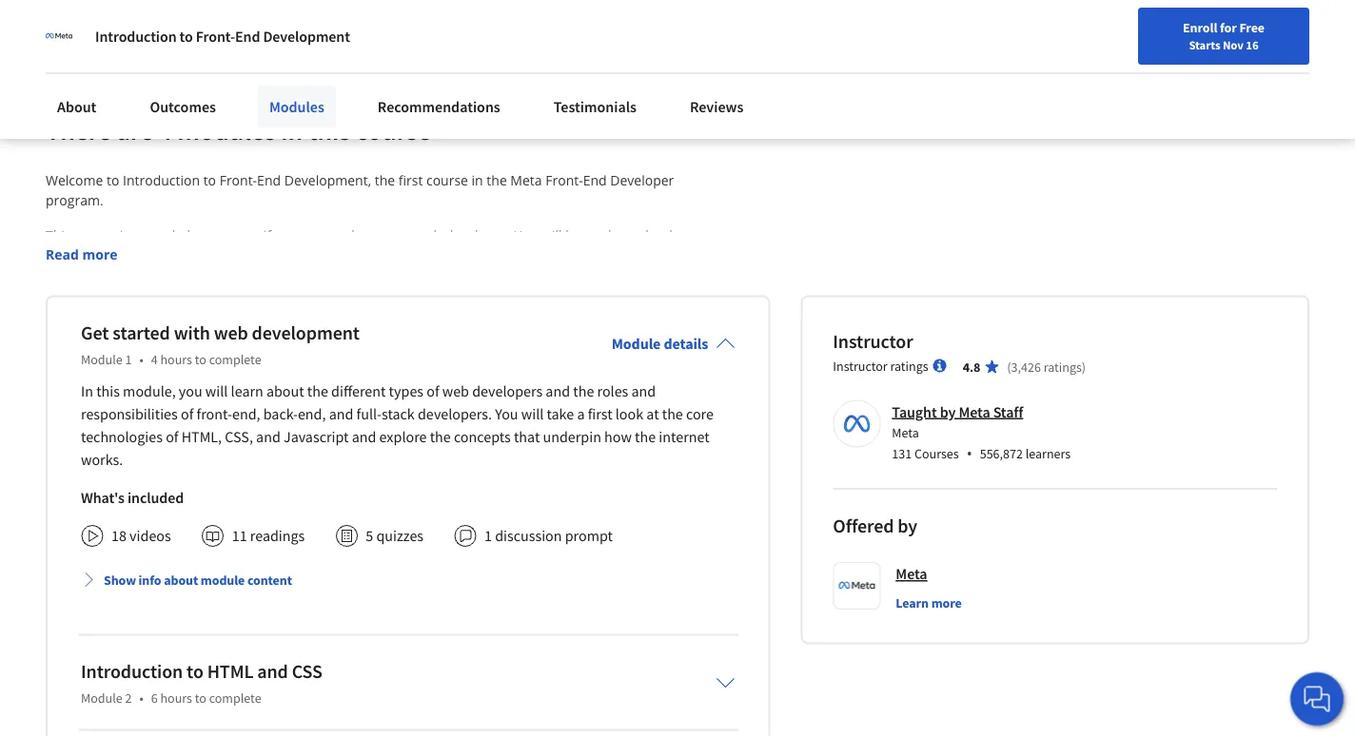 Task type: describe. For each thing, give the bounding box(es) containing it.
hours for started
[[160, 351, 192, 368]]

to up them.
[[172, 326, 185, 344]]

in right the info
[[171, 566, 182, 584]]

the left day-
[[641, 226, 661, 244]]

to
[[676, 646, 692, 664]]

final
[[93, 566, 120, 584]]

show info about module content button
[[73, 563, 300, 597]]

text
[[636, 586, 660, 604]]

for inside enroll for free starts nov 16
[[1220, 19, 1237, 36]]

the right at
[[662, 405, 683, 424]]

11 readings
[[232, 527, 305, 546]]

show info about module content
[[104, 571, 292, 588]]

of left html,
[[166, 428, 178, 447]]

for
[[46, 566, 66, 584]]

0 horizontal spatial introduced
[[101, 326, 169, 344]]

meta up the 131
[[892, 424, 919, 441]]

it
[[149, 366, 158, 384]]

there are 4 modules in this course
[[46, 113, 431, 146]]

meta left staff
[[959, 402, 990, 421]]

course up welcome to introduction to front-end development, the first course in the meta front-end developer program.
[[356, 113, 431, 146]]

and left full-
[[329, 405, 353, 424]]

1 horizontal spatial easy
[[266, 286, 294, 304]]

developers.
[[418, 405, 492, 424]]

info
[[139, 571, 161, 588]]

1 vertical spatial using
[[478, 566, 511, 584]]

1 horizontal spatial end
[[170, 426, 194, 444]]

you right internet.
[[280, 266, 303, 284]]

experiences.
[[350, 366, 429, 384]]

front- inside in this module, you will learn about the different types of web developers and the roles and responsibilities of front-end, back-end, and full-stack developers. you will take a first look at the core technologies of html, css, and javascript and explore the concepts that underpin how the internet works.
[[197, 405, 232, 424]]

introduction for html
[[81, 659, 183, 683]]

0 horizontal spatial internet
[[431, 446, 480, 464]]

this down beginner
[[114, 665, 137, 684]]

css,
[[225, 428, 253, 447]]

included
[[127, 488, 184, 508]]

introduction to html and css module 2 • 6 hours to complete
[[81, 659, 322, 706]]

well
[[187, 286, 211, 304]]

you up html,
[[204, 406, 227, 424]]

• for started
[[139, 351, 143, 368]]

and left edit
[[353, 566, 377, 584]]

quizzes
[[376, 527, 424, 546]]

practice
[[62, 346, 111, 364]]

will up grid,
[[287, 566, 307, 584]]

instructor for instructor
[[833, 329, 913, 353]]

if
[[263, 226, 271, 244]]

show
[[104, 571, 136, 588]]

development,
[[284, 171, 371, 189]]

prompt
[[565, 527, 613, 546]]

3 - from the top
[[46, 466, 50, 484]]

module,
[[123, 382, 176, 401]]

content
[[247, 571, 292, 588]]

you right developer. at the top of the page
[[514, 226, 538, 244]]

learners inside the "this course is a good place to start if you want to become a web developer. you will learn about the day- to-day responsibilities of a web developer and get a general understanding of the core and underlying technologies that power the internet. you will learn how front-end developers create websites and applications that work well and are easy to maintain. you'll be introduced to the core web development technologies like html and css and get opportunities to practice using them. you will also be introduced to modern ui frameworks such as bootstrap and react that make it easy to create interactive user experiences. by the end of the course, you will be able to: - describe the front-end developer role - explain the core and underlying technologies that power the internet - use html to create a simple webpage - use css to control the appearance of a simple webpage - explain what react is - describe the applications and characteristics of the most popular ui frameworks for the final project in this course, you will create and edit a webpage using html and the bootstrap css framework. using a responsive layout grid, you will construct a responsive webpage containing text and images that looks great on any size screen. this is a beginner course intended for learners eager to learn the fundamentals of web development. to succeed in this course, you do not need prior web development experience, only basic internet navigation skills and an eagerness to get started with coding."
[[283, 646, 335, 664]]

about link
[[46, 86, 108, 128]]

css up the such
[[532, 326, 555, 344]]

0 horizontal spatial applications
[[46, 286, 121, 304]]

will right developer. at the top of the page
[[541, 226, 562, 244]]

welcome
[[46, 171, 103, 189]]

2 horizontal spatial get
[[586, 326, 605, 344]]

of up the basic
[[542, 646, 554, 664]]

that down framework.
[[93, 606, 118, 624]]

core right works.
[[126, 446, 153, 464]]

reviews link
[[678, 86, 755, 128]]

2 responsive from the left
[[437, 586, 504, 604]]

of right understanding at the left top of the page
[[513, 246, 526, 264]]

complete for web
[[209, 351, 261, 368]]

1 vertical spatial is
[[174, 506, 183, 524]]

webpage down the discussion
[[508, 586, 564, 604]]

of down place
[[185, 246, 198, 264]]

you inside in this module, you will learn about the different types of web developers and the roles and responsibilities of front-end, back-end, and full-stack developers. you will take a first look at the core technologies of html, css, and javascript and explore the concepts that underpin how the internet works.
[[495, 405, 518, 424]]

front- down there are 4 modules in this course
[[220, 171, 257, 189]]

testimonials link
[[542, 86, 648, 128]]

to left maintain.
[[297, 286, 310, 304]]

modules
[[269, 97, 324, 116]]

become
[[351, 226, 401, 244]]

css inside introduction to html and css module 2 • 6 hours to complete
[[292, 659, 322, 683]]

appearance
[[195, 486, 268, 504]]

0 horizontal spatial get
[[276, 685, 296, 704]]

will left 'also'
[[218, 346, 239, 364]]

core up websites
[[553, 246, 580, 264]]

end left development in the left of the page
[[235, 27, 260, 46]]

technologies inside in this module, you will learn about the different types of web developers and the roles and responsibilities of front-end, back-end, and full-stack developers. you will take a first look at the core technologies of html, css, and javascript and explore the concepts that underpin how the internet works.
[[81, 428, 163, 447]]

development up the coding. at the left bottom of the page
[[358, 665, 440, 684]]

for inside the "this course is a good place to start if you want to become a web developer. you will learn about the day- to-day responsibilities of a web developer and get a general understanding of the core and underlying technologies that power the internet. you will learn how front-end developers create websites and applications that work well and are easy to maintain. you'll be introduced to the core web development technologies like html and css and get opportunities to practice using them. you will also be introduced to modern ui frameworks such as bootstrap and react that make it easy to create interactive user experiences. by the end of the course, you will be able to: - describe the front-end developer role - explain the core and underlying technologies that power the internet - use html to create a simple webpage - use css to control the appearance of a simple webpage - explain what react is - describe the applications and characteristics of the most popular ui frameworks for the final project in this course, you will create and edit a webpage using html and the bootstrap css framework. using a responsive layout grid, you will construct a responsive webpage containing text and images that looks great on any size screen. this is a beginner course intended for learners eager to learn the fundamentals of web development. to succeed in this course, you do not need prior web development experience, only basic internet navigation skills and an eagerness to get started with coding."
[[262, 646, 280, 664]]

javascript
[[284, 428, 349, 447]]

the down well
[[189, 326, 209, 344]]

this up development, in the top left of the page
[[308, 113, 350, 146]]

underpin
[[543, 428, 601, 447]]

learn inside in this module, you will learn about the different types of web developers and the roles and responsibilities of front-end, back-end, and full-stack developers. you will take a first look at the core technologies of html, css, and javascript and explore the concepts that underpin how the internet works.
[[231, 382, 263, 401]]

read
[[46, 245, 79, 263]]

meta up learn
[[896, 565, 927, 584]]

roles
[[597, 382, 628, 401]]

of left 5
[[333, 526, 346, 544]]

started inside the "this course is a good place to start if you want to become a web developer. you will learn about the day- to-day responsibilities of a web developer and get a general understanding of the core and underlying technologies that power the internet. you will learn how front-end developers create websites and applications that work well and are easy to maintain. you'll be introduced to the core web development technologies like html and css and get opportunities to practice using them. you will also be introduced to modern ui frameworks such as bootstrap and react that make it easy to create interactive user experiences. by the end of the course, you will be able to: - describe the front-end developer role - explain the core and underlying technologies that power the internet - use html to create a simple webpage - use css to control the appearance of a simple webpage - explain what react is - describe the applications and characteristics of the most popular ui frameworks for the final project in this course, you will create and edit a webpage using html and the bootstrap css framework. using a responsive layout grid, you will construct a responsive webpage containing text and images that looks great on any size screen. this is a beginner course intended for learners eager to learn the fundamentals of web development. to succeed in this course, you do not need prior web development experience, only basic internet navigation skills and an eagerness to get started with coding."
[[299, 685, 344, 704]]

0 vertical spatial be
[[82, 326, 97, 344]]

this up on
[[186, 566, 208, 584]]

to up an
[[187, 659, 203, 683]]

and up the such
[[505, 326, 529, 344]]

will up maintain.
[[307, 266, 327, 284]]

that down practice
[[83, 366, 108, 384]]

front- up outcomes
[[196, 27, 235, 46]]

and down full-
[[352, 428, 376, 447]]

eager
[[338, 646, 373, 664]]

create up control
[[136, 466, 175, 484]]

1 vertical spatial developer
[[197, 426, 260, 444]]

and up the containing
[[554, 566, 578, 584]]

do
[[215, 665, 232, 684]]

taught
[[892, 402, 937, 421]]

1 - from the top
[[46, 426, 50, 444]]

will left take
[[521, 405, 544, 424]]

about inside the "this course is a good place to start if you want to become a web developer. you will learn about the day- to-day responsibilities of a web developer and get a general understanding of the core and underlying technologies that power the internet. you will learn how front-end developers create websites and applications that work well and are easy to maintain. you'll be introduced to the core web development technologies like html and css and get opportunities to practice using them. you will also be introduced to modern ui frameworks such as bootstrap and react that make it easy to create interactive user experiences. by the end of the course, you will be able to: - describe the front-end developer role - explain the core and underlying technologies that power the internet - use html to create a simple webpage - use css to control the appearance of a simple webpage - explain what react is - describe the applications and characteristics of the most popular ui frameworks for the final project in this course, you will create and edit a webpage using html and the bootstrap css framework. using a responsive layout grid, you will construct a responsive webpage containing text and images that looks great on any size screen. this is a beginner course intended for learners eager to learn the fundamentals of web development. to succeed in this course, you do not need prior web development experience, only basic internet navigation skills and an eagerness to get started with coding."
[[601, 226, 637, 244]]

1 horizontal spatial internet
[[583, 665, 633, 684]]

at
[[646, 405, 659, 424]]

6 - from the top
[[46, 526, 50, 544]]

1 vertical spatial end
[[88, 406, 112, 424]]

offered
[[833, 514, 894, 538]]

coursera image
[[23, 15, 144, 46]]

module for introduction to html and css
[[81, 689, 122, 706]]

what's
[[81, 488, 125, 508]]

outcomes
[[150, 97, 216, 116]]

meta inside welcome to introduction to front-end development, the first course in the meta front-end developer program.
[[510, 171, 542, 189]]

different
[[331, 382, 386, 401]]

to up what
[[107, 486, 120, 504]]

maintain.
[[313, 286, 372, 304]]

more for learn more
[[931, 594, 962, 611]]

the up well
[[199, 266, 220, 284]]

videos
[[130, 527, 171, 546]]

construct
[[364, 586, 422, 604]]

modules link
[[258, 86, 336, 128]]

1 horizontal spatial underlying
[[611, 246, 677, 264]]

1 vertical spatial be
[[271, 346, 287, 364]]

to inside get started with web development module 1 • 4 hours to complete
[[195, 351, 206, 368]]

to down modules
[[203, 171, 216, 189]]

in down beginner
[[99, 665, 111, 684]]

learn up maintain.
[[331, 266, 363, 284]]

webpage down popular
[[418, 566, 474, 584]]

18 videos
[[111, 527, 171, 546]]

only
[[518, 665, 545, 684]]

back-
[[263, 405, 298, 424]]

eagerness
[[193, 685, 257, 704]]

0 vertical spatial developer
[[242, 246, 304, 264]]

of down module,
[[116, 406, 128, 424]]

great
[[158, 606, 190, 624]]

read more
[[46, 245, 118, 263]]

by for taught
[[940, 402, 956, 421]]

and down appearance
[[213, 526, 237, 544]]

1 vertical spatial 1
[[484, 527, 492, 546]]

web inside get started with web development module 1 • 4 hours to complete
[[214, 321, 248, 344]]

take
[[547, 405, 574, 424]]

interactive
[[251, 366, 316, 384]]

0 horizontal spatial are
[[117, 113, 153, 146]]

to right an
[[195, 689, 206, 706]]

2 vertical spatial front-
[[135, 426, 170, 444]]

a down become
[[358, 246, 365, 264]]

how inside the "this course is a good place to start if you want to become a web developer. you will learn about the day- to-day responsibilities of a web developer and get a general understanding of the core and underlying technologies that power the internet. you will learn how front-end developers create websites and applications that work well and are easy to maintain. you'll be introduced to the core web development technologies like html and css and get opportunities to practice using them. you will also be introduced to modern ui frameworks such as bootstrap and react that make it easy to create interactive user experiences. by the end of the course, you will be able to: - describe the front-end developer role - explain the core and underlying technologies that power the internet - use html to create a simple webpage - use css to control the appearance of a simple webpage - explain what react is - describe the applications and characteristics of the most popular ui frameworks for the final project in this course, you will create and edit a webpage using html and the bootstrap css framework. using a responsive layout grid, you will construct a responsive webpage containing text and images that looks great on any size screen. this is a beginner course intended for learners eager to learn the fundamentals of web development. to succeed in this course, you do not need prior web development experience, only basic internet navigation skills and an eagerness to get started with coding."
[[366, 266, 393, 284]]

the left roles
[[573, 382, 594, 401]]

recommendations link
[[366, 86, 512, 128]]

to right it
[[192, 366, 205, 384]]

a inside in this module, you will learn about the different types of web developers and the roles and responsibilities of front-end, back-end, and full-stack developers. you will take a first look at the core technologies of html, css, and javascript and explore the concepts that underpin how the internet works.
[[577, 405, 585, 424]]

in
[[81, 382, 93, 401]]

succeed
[[46, 665, 96, 684]]

them.
[[151, 346, 188, 364]]

0 vertical spatial is
[[120, 226, 129, 244]]

will down get started with web development module 1 • 4 hours to complete
[[205, 382, 228, 401]]

responsibilities inside in this module, you will learn about the different types of web developers and the roles and responsibilities of front-end, back-end, and full-stack developers. you will take a first look at the core technologies of html, css, and javascript and explore the concepts that underpin how the internet works.
[[81, 405, 178, 424]]

in this module, you will learn about the different types of web developers and the roles and responsibilities of front-end, back-end, and full-stack developers. you will take a first look at the core technologies of html, css, and javascript and explore the concepts that underpin how the internet works.
[[81, 382, 714, 469]]

4.8
[[963, 358, 980, 375]]

131
[[892, 445, 912, 462]]

instructor ratings
[[833, 357, 928, 374]]

a down place
[[201, 246, 209, 264]]

and up at
[[631, 382, 656, 401]]

nov
[[1223, 37, 1244, 52]]

and down back-
[[256, 428, 281, 447]]

day
[[63, 246, 85, 264]]

control
[[123, 486, 167, 504]]

a up great on the bottom left
[[159, 586, 167, 604]]

to right want
[[335, 226, 348, 244]]

5
[[366, 527, 373, 546]]

that down full-
[[336, 446, 361, 464]]

0 horizontal spatial react
[[46, 366, 80, 384]]

the up experience,
[[428, 646, 448, 664]]

work
[[152, 286, 183, 304]]

2 this from the top
[[46, 646, 71, 664]]

to right welcome on the top
[[107, 171, 119, 189]]

learn
[[896, 594, 929, 611]]

developer
[[610, 171, 674, 189]]

testimonials
[[554, 97, 637, 116]]

role
[[263, 426, 288, 444]]

the right the by
[[64, 406, 85, 424]]

the down at
[[635, 428, 656, 447]]

get started with web development module 1 • 4 hours to complete
[[81, 321, 360, 368]]

technologies up modern
[[358, 326, 437, 344]]

a up included
[[179, 466, 186, 484]]

of up html,
[[181, 405, 193, 424]]

learn more
[[896, 594, 962, 611]]

1 horizontal spatial ratings
[[1044, 358, 1082, 375]]

the up the containing
[[582, 566, 602, 584]]

skills
[[114, 685, 144, 704]]

1 vertical spatial easy
[[161, 366, 189, 384]]

staff
[[993, 402, 1023, 421]]

modules
[[177, 113, 276, 146]]

and up websites
[[584, 246, 608, 264]]

2 horizontal spatial end
[[431, 266, 455, 284]]

0 horizontal spatial power
[[156, 266, 196, 284]]

0 horizontal spatial underlying
[[184, 446, 250, 464]]

1 vertical spatial bootstrap
[[605, 566, 667, 584]]

web inside in this module, you will learn about the different types of web developers and the roles and responsibilities of front-end, back-end, and full-stack developers. you will take a first look at the core technologies of html, css, and javascript and explore the concepts that underpin how the internet works.
[[442, 382, 469, 401]]

meta link
[[896, 562, 927, 586]]

2 vertical spatial course,
[[141, 665, 186, 684]]

developers inside the "this course is a good place to start if you want to become a web developer. you will learn about the day- to-day responsibilities of a web developer and get a general understanding of the core and underlying technologies that power the internet. you will learn how front-end developers create websites and applications that work well and are easy to maintain. you'll be introduced to the core web development technologies like html and css and get opportunities to practice using them. you will also be introduced to modern ui frameworks such as bootstrap and react that make it easy to create interactive user experiences. by the end of the course, you will be able to: - describe the front-end developer role - explain the core and underlying technologies that power the internet - use html to create a simple webpage - use css to control the appearance of a simple webpage - explain what react is - describe the applications and characteristics of the most popular ui frameworks for the final project in this course, you will create and edit a webpage using html and the bootstrap css framework. using a responsive layout grid, you will construct a responsive webpage containing text and images that looks great on any size screen. this is a beginner course intended for learners eager to learn the fundamentals of web development. to succeed in this course, you do not need prior web development experience, only basic internet navigation skills and an eagerness to get started with coding."
[[459, 266, 527, 284]]

0 vertical spatial 4
[[158, 113, 172, 146]]

end up the if
[[257, 171, 281, 189]]

you right them.
[[191, 346, 215, 364]]

introduction inside welcome to introduction to front-end development, the first course in the meta front-end developer program.
[[123, 171, 200, 189]]

coding.
[[377, 685, 422, 704]]

a up characteristics
[[287, 486, 295, 504]]

edit
[[380, 566, 404, 584]]

the down module,
[[132, 406, 152, 424]]

1 horizontal spatial react
[[136, 506, 170, 524]]

to down need
[[260, 685, 273, 704]]

that inside in this module, you will learn about the different types of web developers and the roles and responsibilities of front-end, back-end, and full-stack developers. you will take a first look at the core technologies of html, css, and javascript and explore the concepts that underpin how the internet works.
[[514, 428, 540, 447]]

to-
[[46, 246, 63, 264]]

the up works.
[[111, 426, 132, 444]]

enroll for free starts nov 16
[[1183, 19, 1265, 52]]

2 vertical spatial be
[[254, 406, 270, 424]]

this inside in this module, you will learn about the different types of web developers and the roles and responsibilities of front-end, back-end, and full-stack developers. you will take a first look at the core technologies of html, css, and javascript and explore the concepts that underpin how the internet works.
[[96, 382, 120, 401]]

images
[[46, 606, 90, 624]]

0 vertical spatial front-
[[396, 266, 431, 284]]

to down 'you'll'
[[46, 346, 58, 364]]

you left the "do"
[[189, 665, 212, 684]]

and right websites
[[631, 266, 654, 284]]

you right the if
[[275, 226, 298, 244]]



Task type: vqa. For each thing, say whether or not it's contained in the screenshot.
browser 'web'
no



Task type: locate. For each thing, give the bounding box(es) containing it.
prior
[[294, 665, 325, 684]]

2 horizontal spatial internet
[[659, 428, 710, 447]]

1 left it
[[125, 351, 132, 368]]

with up them.
[[174, 321, 210, 344]]

first inside in this module, you will learn about the different types of web developers and the roles and responsibilities of front-end, back-end, and full-stack developers. you will take a first look at the core technologies of html, css, and javascript and explore the concepts that underpin how the internet works.
[[588, 405, 612, 424]]

what's included
[[81, 488, 184, 508]]

0 horizontal spatial for
[[262, 646, 280, 664]]

internet inside in this module, you will learn about the different types of web developers and the roles and responsibilities of front-end, back-end, and full-stack developers. you will take a first look at the core technologies of html, css, and javascript and explore the concepts that underpin how the internet works.
[[659, 428, 710, 447]]

• left it
[[139, 351, 143, 368]]

0 horizontal spatial more
[[82, 245, 118, 263]]

1 inside get started with web development module 1 • 4 hours to complete
[[125, 351, 132, 368]]

1 horizontal spatial are
[[242, 286, 262, 304]]

the up become
[[375, 171, 395, 189]]

course inside welcome to introduction to front-end development, the first course in the meta front-end developer program.
[[426, 171, 468, 189]]

the up to:
[[307, 382, 328, 401]]

in up development, in the top left of the page
[[281, 113, 303, 146]]

first down roles
[[588, 405, 612, 424]]

0 vertical spatial bootstrap
[[575, 346, 637, 364]]

will
[[541, 226, 562, 244], [307, 266, 327, 284], [218, 346, 239, 364], [205, 382, 228, 401], [521, 405, 544, 424], [230, 406, 251, 424], [287, 566, 307, 584], [340, 586, 361, 604]]

4 inside get started with web development module 1 • 4 hours to complete
[[151, 351, 158, 368]]

underlying down day-
[[611, 246, 677, 264]]

this
[[308, 113, 350, 146], [96, 382, 120, 401], [186, 566, 208, 584], [114, 665, 137, 684]]

0 vertical spatial easy
[[266, 286, 294, 304]]

2 use from the top
[[53, 486, 77, 504]]

556,872
[[980, 445, 1023, 462]]

and down want
[[308, 246, 331, 264]]

0 vertical spatial react
[[46, 366, 80, 384]]

0 vertical spatial frameworks
[[448, 346, 522, 364]]

1 vertical spatial introduction
[[123, 171, 200, 189]]

to right the eager
[[377, 646, 389, 664]]

1 horizontal spatial by
[[940, 402, 956, 421]]

end
[[431, 266, 455, 284], [88, 406, 112, 424], [170, 426, 194, 444]]

1 vertical spatial underlying
[[184, 446, 250, 464]]

html up what's
[[80, 466, 117, 484]]

1 vertical spatial with
[[347, 685, 374, 704]]

also
[[242, 346, 267, 364]]

use left works.
[[53, 466, 77, 484]]

you
[[275, 226, 298, 244], [179, 382, 202, 401], [204, 406, 227, 424], [260, 566, 283, 584], [314, 586, 337, 604], [189, 665, 212, 684]]

0 vertical spatial learners
[[1026, 445, 1071, 462]]

you inside in this module, you will learn about the different types of web developers and the roles and responsibilities of front-end, back-end, and full-stack developers. you will take a first look at the core technologies of html, css, and javascript and explore the concepts that underpin how the internet works.
[[179, 382, 202, 401]]

1 horizontal spatial get
[[335, 246, 354, 264]]

front- down general
[[396, 266, 431, 284]]

front- up html,
[[197, 405, 232, 424]]

look
[[615, 405, 643, 424]]

for up need
[[262, 646, 280, 664]]

1 end, from the left
[[232, 405, 260, 424]]

and down opportunities on the top of page
[[640, 346, 664, 364]]

about inside dropdown button
[[164, 571, 198, 588]]

taught by meta staff image
[[836, 403, 878, 445]]

module left 2
[[81, 689, 122, 706]]

1 horizontal spatial simple
[[298, 486, 339, 504]]

that left work at the top
[[124, 286, 149, 304]]

core right at
[[686, 405, 714, 424]]

1 instructor from the top
[[833, 329, 913, 353]]

0 horizontal spatial is
[[74, 646, 84, 664]]

in
[[281, 113, 303, 146], [472, 171, 483, 189], [171, 566, 182, 584], [99, 665, 111, 684]]

instructor for instructor ratings
[[833, 357, 888, 374]]

technologies down read more
[[46, 266, 125, 284]]

the left most
[[349, 526, 370, 544]]

the right control
[[171, 486, 191, 504]]

beginner
[[98, 646, 154, 664]]

learn down 'also'
[[231, 382, 263, 401]]

1 horizontal spatial about
[[266, 382, 304, 401]]

0 horizontal spatial with
[[174, 321, 210, 344]]

internet
[[659, 428, 710, 447], [431, 446, 480, 464], [583, 665, 633, 684]]

chat with us image
[[1302, 684, 1332, 715]]

introduction to front-end development
[[95, 27, 350, 46]]

0 vertical spatial started
[[113, 321, 170, 344]]

introduced
[[101, 326, 169, 344], [290, 346, 358, 364]]

need
[[260, 665, 291, 684]]

0 vertical spatial simple
[[189, 466, 231, 484]]

about inside in this module, you will learn about the different types of web developers and the roles and responsibilities of front-end, back-end, and full-stack developers. you will take a first look at the core technologies of html, css, and javascript and explore the concepts that underpin how the internet works.
[[266, 382, 304, 401]]

create left websites
[[531, 266, 570, 284]]

that
[[128, 266, 153, 284], [124, 286, 149, 304], [83, 366, 108, 384], [514, 428, 540, 447], [336, 446, 361, 464], [93, 606, 118, 624]]

to left start
[[215, 226, 228, 244]]

basic
[[548, 665, 580, 684]]

hours inside get started with web development module 1 • 4 hours to complete
[[160, 351, 192, 368]]

courses
[[915, 445, 959, 462]]

how
[[366, 266, 393, 284], [604, 428, 632, 447]]

responsive up on
[[170, 586, 238, 604]]

internet down at
[[659, 428, 710, 447]]

1 vertical spatial more
[[931, 594, 962, 611]]

coursera career certificate image
[[950, 0, 1267, 71]]

explain
[[53, 446, 98, 464], [53, 506, 98, 524]]

0 vertical spatial this
[[46, 226, 71, 244]]

2 horizontal spatial front-
[[396, 266, 431, 284]]

module left 'details'
[[612, 334, 661, 353]]

introduction right meta icon
[[95, 27, 177, 46]]

0 vertical spatial about
[[601, 226, 637, 244]]

0 horizontal spatial ratings
[[890, 357, 928, 374]]

create
[[531, 266, 570, 284], [209, 366, 247, 384], [136, 466, 175, 484], [311, 566, 349, 584]]

starts
[[1189, 37, 1220, 52]]

2 vertical spatial end
[[170, 426, 194, 444]]

technologies up works.
[[81, 428, 163, 447]]

by inside taught by meta staff meta 131 courses • 556,872 learners
[[940, 402, 956, 421]]

you up layout
[[260, 566, 283, 584]]

2 vertical spatial introduction
[[81, 659, 183, 683]]

2 end, from the left
[[298, 405, 326, 424]]

2 hours from the top
[[160, 689, 192, 706]]

instructor
[[833, 329, 913, 353], [833, 357, 888, 374]]

1 vertical spatial first
[[588, 405, 612, 424]]

using
[[115, 346, 148, 364], [478, 566, 511, 584]]

internet.
[[223, 266, 276, 284]]

development
[[263, 27, 350, 46]]

describe left 18
[[53, 526, 108, 544]]

)
[[1082, 358, 1086, 375]]

0 vertical spatial using
[[115, 346, 148, 364]]

is
[[120, 226, 129, 244], [174, 506, 183, 524], [74, 646, 84, 664]]

1 horizontal spatial power
[[364, 446, 404, 464]]

more
[[82, 245, 118, 263], [931, 594, 962, 611]]

1 vertical spatial introduced
[[290, 346, 358, 364]]

1 discussion prompt
[[484, 527, 613, 546]]

responsibilities down good
[[88, 246, 182, 264]]

welcome to introduction to front-end development, the first course in the meta front-end developer program.
[[46, 171, 678, 209]]

discussion
[[495, 527, 562, 546]]

easy down internet.
[[266, 286, 294, 304]]

navigation
[[46, 685, 110, 704]]

css up what
[[80, 486, 103, 504]]

learners inside taught by meta staff meta 131 courses • 556,872 learners
[[1026, 445, 1071, 462]]

webpage
[[234, 466, 290, 484], [343, 486, 399, 504], [418, 566, 474, 584], [508, 586, 564, 604]]

ui right popular
[[460, 526, 474, 544]]

that up work at the top
[[128, 266, 153, 284]]

1 horizontal spatial first
[[588, 405, 612, 424]]

0 vertical spatial course,
[[155, 406, 201, 424]]

2
[[125, 689, 132, 706]]

simple
[[189, 466, 231, 484], [298, 486, 339, 504]]

started inside get started with web development module 1 • 4 hours to complete
[[113, 321, 170, 344]]

a left good
[[133, 226, 140, 244]]

show notifications image
[[1134, 24, 1157, 47]]

describe up works.
[[53, 426, 108, 444]]

complete down the not
[[209, 689, 261, 706]]

course, up 6
[[141, 665, 186, 684]]

1 horizontal spatial ui
[[460, 526, 474, 544]]

learners up "prior"
[[283, 646, 335, 664]]

1 horizontal spatial is
[[120, 226, 129, 244]]

react left in
[[46, 366, 80, 384]]

2 instructor from the top
[[833, 357, 888, 374]]

get down need
[[276, 685, 296, 704]]

1 vertical spatial how
[[604, 428, 632, 447]]

by for offered
[[898, 514, 918, 538]]

more for read more
[[82, 245, 118, 263]]

1 left the discussion
[[484, 527, 492, 546]]

for
[[1220, 19, 1237, 36], [262, 646, 280, 664]]

first
[[398, 171, 423, 189], [588, 405, 612, 424]]

1 vertical spatial use
[[53, 486, 77, 504]]

responsive
[[170, 586, 238, 604], [437, 586, 504, 604]]

0 vertical spatial use
[[53, 466, 77, 484]]

development up user
[[273, 326, 355, 344]]

0 vertical spatial more
[[82, 245, 118, 263]]

(
[[1007, 358, 1011, 375]]

1 hours from the top
[[160, 351, 192, 368]]

instructor up taught by meta staff icon
[[833, 357, 888, 374]]

1 vertical spatial for
[[262, 646, 280, 664]]

and left html,
[[156, 446, 180, 464]]

0 vertical spatial how
[[366, 266, 393, 284]]

how inside in this module, you will learn about the different types of web developers and the roles and responsibilities of front-end, back-end, and full-stack developers. you will take a first look at the core technologies of html, css, and javascript and explore the concepts that underpin how the internet works.
[[604, 428, 632, 447]]

applications up get on the top of page
[[46, 286, 121, 304]]

hours for to
[[160, 689, 192, 706]]

with inside get started with web development module 1 • 4 hours to complete
[[174, 321, 210, 344]]

5 - from the top
[[46, 506, 50, 524]]

place
[[179, 226, 212, 244]]

0 vertical spatial responsibilities
[[88, 246, 182, 264]]

0 vertical spatial first
[[398, 171, 423, 189]]

1 describe from the top
[[53, 426, 108, 444]]

instructor up instructor ratings
[[833, 329, 913, 353]]

about up back-
[[266, 382, 304, 401]]

internet down developers.
[[431, 446, 480, 464]]

0 vertical spatial power
[[156, 266, 196, 284]]

by
[[46, 406, 61, 424]]

1 complete from the top
[[209, 351, 261, 368]]

• for to
[[139, 689, 143, 706]]

to up outcomes
[[179, 27, 193, 46]]

react down control
[[136, 506, 170, 524]]

core inside in this module, you will learn about the different types of web developers and the roles and responsibilities of front-end, back-end, and full-stack developers. you will take a first look at the core technologies of html, css, and javascript and explore the concepts that underpin how the internet works.
[[686, 405, 714, 424]]

learn up websites
[[565, 226, 597, 244]]

in inside welcome to introduction to front-end development, the first course in the meta front-end developer program.
[[472, 171, 483, 189]]

3,426
[[1011, 358, 1041, 375]]

1 horizontal spatial 4
[[158, 113, 172, 146]]

end, up javascript on the left
[[298, 405, 326, 424]]

course
[[356, 113, 431, 146], [426, 171, 468, 189], [74, 226, 116, 244], [158, 646, 199, 664]]

1 vertical spatial are
[[242, 286, 262, 304]]

1 vertical spatial react
[[136, 506, 170, 524]]

understanding
[[419, 246, 510, 264]]

2 - from the top
[[46, 446, 50, 464]]

end down in
[[88, 406, 112, 424]]

readings
[[250, 527, 305, 546]]

1 use from the top
[[53, 466, 77, 484]]

4
[[158, 113, 172, 146], [151, 351, 158, 368]]

1 vertical spatial complete
[[209, 689, 261, 706]]

end,
[[232, 405, 260, 424], [298, 405, 326, 424]]

meta image
[[46, 23, 72, 49]]

bootstrap
[[575, 346, 637, 364], [605, 566, 667, 584]]

0 horizontal spatial easy
[[161, 366, 189, 384]]

0 horizontal spatial about
[[164, 571, 198, 588]]

to up experiences.
[[362, 346, 374, 364]]

0 horizontal spatial ui
[[431, 346, 444, 364]]

internet down development.
[[583, 665, 633, 684]]

0 vertical spatial explain
[[53, 446, 98, 464]]

1 vertical spatial frameworks
[[477, 526, 552, 544]]

0 vertical spatial get
[[335, 246, 354, 264]]

you'll
[[46, 326, 78, 344]]

this up read
[[46, 226, 71, 244]]

core
[[553, 246, 580, 264], [212, 326, 240, 344], [686, 405, 714, 424], [126, 446, 153, 464]]

0 vertical spatial instructor
[[833, 329, 913, 353]]

1 vertical spatial applications
[[135, 526, 210, 544]]

not
[[235, 665, 256, 684]]

1 horizontal spatial for
[[1220, 19, 1237, 36]]

taught by meta staff meta 131 courses • 556,872 learners
[[892, 402, 1071, 464]]

0 horizontal spatial 1
[[125, 351, 132, 368]]

hours
[[160, 351, 192, 368], [160, 689, 192, 706]]

ratings right 3,426
[[1044, 358, 1082, 375]]

and right text
[[663, 586, 687, 604]]

that right concepts
[[514, 428, 540, 447]]

and inside introduction to html and css module 2 • 6 hours to complete
[[257, 659, 288, 683]]

websites
[[573, 266, 627, 284]]

of right types
[[427, 382, 439, 401]]

0 vertical spatial describe
[[53, 426, 108, 444]]

0 vertical spatial applications
[[46, 286, 121, 304]]

1 vertical spatial learners
[[283, 646, 335, 664]]

developer.
[[445, 226, 511, 244]]

this right in
[[96, 382, 120, 401]]

with inside the "this course is a good place to start if you want to become a web developer. you will learn about the day- to-day responsibilities of a web developer and get a general understanding of the core and underlying technologies that power the internet. you will learn how front-end developers create websites and applications that work well and are easy to maintain. you'll be introduced to the core web development technologies like html and css and get opportunities to practice using them. you will also be introduced to modern ui frameworks such as bootstrap and react that make it easy to create interactive user experiences. by the end of the course, you will be able to: - describe the front-end developer role - explain the core and underlying technologies that power the internet - use html to create a simple webpage - use css to control the appearance of a simple webpage - explain what react is - describe the applications and characteristics of the most popular ui frameworks for the final project in this course, you will create and edit a webpage using html and the bootstrap css framework. using a responsive layout grid, you will construct a responsive webpage containing text and images that looks great on any size screen. this is a beginner course intended for learners eager to learn the fundamentals of web development. to succeed in this course, you do not need prior web development experience, only basic internet navigation skills and an eagerness to get started with coding."
[[347, 685, 374, 704]]

containing
[[568, 586, 633, 604]]

learn up the coding. at the left bottom of the page
[[393, 646, 425, 664]]

fundamentals
[[452, 646, 538, 664]]

module inside get started with web development module 1 • 4 hours to complete
[[81, 351, 122, 368]]

on
[[194, 606, 210, 624]]

1 horizontal spatial using
[[478, 566, 511, 584]]

• inside introduction to html and css module 2 • 6 hours to complete
[[139, 689, 143, 706]]

4 right make
[[151, 351, 158, 368]]

module inside introduction to html and css module 2 • 6 hours to complete
[[81, 689, 122, 706]]

bootstrap up text
[[605, 566, 667, 584]]

frameworks down the like on the left top of page
[[448, 346, 522, 364]]

layout
[[241, 586, 279, 604]]

there
[[46, 113, 111, 146]]

complete
[[209, 351, 261, 368], [209, 689, 261, 706]]

0 horizontal spatial end
[[88, 406, 112, 424]]

1 vertical spatial this
[[46, 646, 71, 664]]

more right read
[[82, 245, 118, 263]]

1 this from the top
[[46, 226, 71, 244]]

1
[[125, 351, 132, 368], [484, 527, 492, 546]]

0 horizontal spatial first
[[398, 171, 423, 189]]

developers inside in this module, you will learn about the different types of web developers and the roles and responsibilities of front-end, back-end, and full-stack developers. you will take a first look at the core technologies of html, css, and javascript and explore the concepts that underpin how the internet works.
[[472, 382, 543, 401]]

get
[[81, 321, 109, 344]]

looks
[[122, 606, 155, 624]]

1 explain from the top
[[53, 446, 98, 464]]

taught by meta staff link
[[892, 402, 1023, 421]]

1 vertical spatial simple
[[298, 486, 339, 504]]

using down the discussion
[[478, 566, 511, 584]]

complete inside introduction to html and css module 2 • 6 hours to complete
[[209, 689, 261, 706]]

1 vertical spatial responsibilities
[[81, 405, 178, 424]]

html right the like on the left top of page
[[465, 326, 501, 344]]

will up css,
[[230, 406, 251, 424]]

introduction for front-
[[95, 27, 177, 46]]

menu item
[[991, 19, 1114, 81]]

responsibilities inside the "this course is a good place to start if you want to become a web developer. you will learn about the day- to-day responsibilities of a web developer and get a general understanding of the core and underlying technologies that power the internet. you will learn how front-end developers create websites and applications that work well and are easy to maintain. you'll be introduced to the core web development technologies like html and css and get opportunities to practice using them. you will also be introduced to modern ui frameworks such as bootstrap and react that make it easy to create interactive user experiences. by the end of the course, you will be able to: - describe the front-end developer role - explain the core and underlying technologies that power the internet - use html to create a simple webpage - use css to control the appearance of a simple webpage - explain what react is - describe the applications and characteristics of the most popular ui frameworks for the final project in this course, you will create and edit a webpage using html and the bootstrap css framework. using a responsive layout grid, you will construct a responsive webpage containing text and images that looks great on any size screen. this is a beginner course intended for learners eager to learn the fundamentals of web development. to succeed in this course, you do not need prior web development experience, only basic internet navigation skills and an eagerness to get started with coding."
[[88, 246, 182, 264]]

developer down the if
[[242, 246, 304, 264]]

hours right 6
[[160, 689, 192, 706]]

1 horizontal spatial started
[[299, 685, 344, 704]]

opportunities
[[609, 326, 693, 344]]

using
[[121, 586, 156, 604]]

complete for and
[[209, 689, 261, 706]]

front- left developer at the left top
[[545, 171, 583, 189]]

1 vertical spatial course,
[[212, 566, 257, 584]]

grid,
[[283, 586, 310, 604]]

0 vertical spatial •
[[139, 351, 143, 368]]

2 vertical spatial •
[[139, 689, 143, 706]]

recommendations
[[378, 97, 500, 116]]

course up an
[[158, 646, 199, 664]]

a right edit
[[407, 566, 415, 584]]

you right grid,
[[314, 586, 337, 604]]

technologies
[[46, 266, 125, 284], [358, 326, 437, 344], [81, 428, 163, 447], [253, 446, 332, 464]]

with
[[174, 321, 210, 344], [347, 685, 374, 704]]

• inside taught by meta staff meta 131 courses • 556,872 learners
[[967, 443, 972, 464]]

meta
[[510, 171, 542, 189], [959, 402, 990, 421], [892, 424, 919, 441], [896, 565, 927, 584]]

1 vertical spatial about
[[266, 382, 304, 401]]

1 vertical spatial ui
[[460, 526, 474, 544]]

0 vertical spatial introduced
[[101, 326, 169, 344]]

5 quizzes
[[366, 527, 424, 546]]

1 horizontal spatial applications
[[135, 526, 210, 544]]

1 vertical spatial power
[[364, 446, 404, 464]]

works.
[[81, 450, 123, 469]]

0 horizontal spatial learners
[[283, 646, 335, 664]]

0 horizontal spatial using
[[115, 346, 148, 364]]

0 vertical spatial end
[[431, 266, 455, 284]]

module for get started with web development
[[81, 351, 122, 368]]

4 - from the top
[[46, 486, 50, 504]]

•
[[139, 351, 143, 368], [967, 443, 972, 464], [139, 689, 143, 706]]

0 vertical spatial for
[[1220, 19, 1237, 36]]

-
[[46, 426, 50, 444], [46, 446, 50, 464], [46, 466, 50, 484], [46, 486, 50, 504], [46, 506, 50, 524], [46, 526, 50, 544]]

0 horizontal spatial simple
[[189, 466, 231, 484]]

2 describe from the top
[[53, 526, 108, 544]]

applications
[[46, 286, 121, 304], [135, 526, 210, 544]]

web
[[416, 226, 442, 244], [212, 246, 238, 264], [214, 321, 248, 344], [243, 326, 269, 344], [442, 382, 469, 401], [558, 646, 584, 664], [328, 665, 354, 684]]

general
[[369, 246, 415, 264]]

first inside welcome to introduction to front-end development, the first course in the meta front-end developer program.
[[398, 171, 423, 189]]

2 complete from the top
[[209, 689, 261, 706]]

development inside get started with web development module 1 • 4 hours to complete
[[252, 321, 360, 344]]

explore
[[379, 428, 427, 447]]

• for by
[[967, 443, 972, 464]]

hours inside introduction to html and css module 2 • 6 hours to complete
[[160, 689, 192, 706]]

the down what
[[111, 526, 132, 544]]

types
[[389, 382, 423, 401]]

html inside introduction to html and css module 2 • 6 hours to complete
[[207, 659, 253, 683]]

introduction inside introduction to html and css module 2 • 6 hours to complete
[[81, 659, 183, 683]]

1 responsive from the left
[[170, 586, 238, 604]]

None search field
[[271, 12, 585, 50]]

1 vertical spatial developers
[[472, 382, 543, 401]]

• inside get started with web development module 1 • 4 hours to complete
[[139, 351, 143, 368]]

are inside the "this course is a good place to start if you want to become a web developer. you will learn about the day- to-day responsibilities of a web developer and get a general understanding of the core and underlying technologies that power the internet. you will learn how front-end developers create websites and applications that work well and are easy to maintain. you'll be introduced to the core web development technologies like html and css and get opportunities to practice using them. you will also be introduced to modern ui frameworks such as bootstrap and react that make it easy to create interactive user experiences. by the end of the course, you will be able to: - describe the front-end developer role - explain the core and underlying technologies that power the internet - use html to create a simple webpage - use css to control the appearance of a simple webpage - explain what react is - describe the applications and characteristics of the most popular ui frameworks for the final project in this course, you will create and edit a webpage using html and the bootstrap css framework. using a responsive layout grid, you will construct a responsive webpage containing text and images that looks great on any size screen. this is a beginner course intended for learners eager to learn the fundamentals of web development. to succeed in this course, you do not need prior web development experience, only basic internet navigation skills and an eagerness to get started with coding."
[[242, 286, 262, 304]]

modern
[[378, 346, 427, 364]]

0 vertical spatial with
[[174, 321, 210, 344]]

complete inside get started with web development module 1 • 4 hours to complete
[[209, 351, 261, 368]]

1 horizontal spatial learners
[[1026, 445, 1071, 462]]

developers down the such
[[472, 382, 543, 401]]

0 vertical spatial 1
[[125, 351, 132, 368]]

0 vertical spatial hours
[[160, 351, 192, 368]]

2 explain from the top
[[53, 506, 98, 524]]



